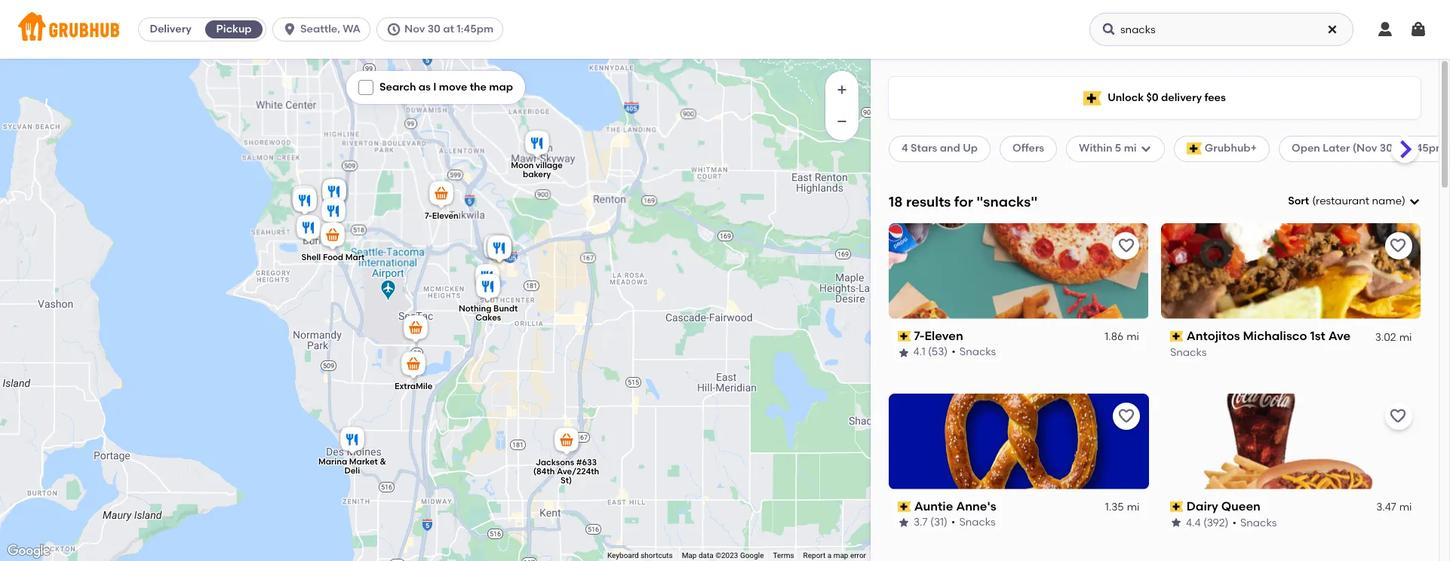 Task type: vqa. For each thing, say whether or not it's contained in the screenshot.
the top 7-Eleven
yes



Task type: locate. For each thing, give the bounding box(es) containing it.
0 vertical spatial save this restaurant image
[[1117, 237, 1135, 255]]

2 save this restaurant image from the top
[[1389, 407, 1408, 425]]

the
[[470, 81, 487, 94]]

grubhub plus flag logo image for unlock $0 delivery fees
[[1084, 91, 1102, 105]]

0 vertical spatial at
[[443, 23, 454, 35]]

0 vertical spatial 30
[[428, 23, 441, 35]]

michalisco
[[1243, 329, 1307, 343]]

sort ( restaurant name )
[[1288, 195, 1406, 208]]

•
[[952, 346, 956, 359], [952, 516, 956, 529], [1232, 516, 1237, 529]]

a
[[828, 552, 832, 560]]

map data ©2023 google
[[682, 552, 764, 560]]

i
[[433, 81, 437, 94]]

royce' washington - westfield southcenter mall image
[[485, 233, 515, 266]]

snacks right "(53)"
[[960, 346, 997, 359]]

unlock
[[1108, 91, 1144, 104]]

1 vertical spatial save this restaurant image
[[1389, 407, 1408, 425]]

dairy queen image
[[289, 183, 319, 217]]

• snacks right "(53)"
[[952, 346, 997, 359]]

snacks
[[960, 346, 997, 359], [1170, 346, 1207, 359], [960, 516, 996, 529], [1240, 516, 1277, 529]]

0 vertical spatial eleven
[[432, 211, 459, 221]]

at left 1:45pm
[[443, 23, 454, 35]]

• right (31)
[[952, 516, 956, 529]]

wa
[[343, 23, 361, 35]]

st)
[[561, 476, 572, 486]]

save this restaurant button
[[1113, 232, 1140, 259], [1385, 232, 1412, 259], [1113, 403, 1140, 430], [1385, 403, 1412, 430]]

grubhub plus flag logo image
[[1084, 91, 1102, 105], [1187, 143, 1202, 155]]

google image
[[4, 542, 54, 561]]

2 save this restaurant image from the top
[[1117, 407, 1135, 425]]

0 vertical spatial 7-eleven
[[425, 211, 459, 221]]

1 save this restaurant image from the top
[[1117, 237, 1135, 255]]

0 horizontal spatial at
[[443, 23, 454, 35]]

0 vertical spatial 7-
[[425, 211, 432, 221]]

0 horizontal spatial svg image
[[282, 22, 297, 37]]

subscription pass image for 7-eleven
[[898, 331, 911, 342]]

mi for antojitos michalisco 1st ave
[[1399, 331, 1412, 343]]

7 eleven image
[[426, 179, 457, 212]]

save this restaurant image
[[1117, 237, 1135, 255], [1117, 407, 1135, 425]]

google
[[740, 552, 764, 560]]

0 horizontal spatial 30
[[428, 23, 441, 35]]

mawadda cafe image
[[319, 177, 349, 210]]

mi right 3.02
[[1399, 331, 1412, 343]]

1 vertical spatial grubhub plus flag logo image
[[1187, 143, 1202, 155]]

• snacks for anne's
[[952, 516, 996, 529]]

18 results for "snacks"
[[889, 193, 1038, 210]]

snacks down queen
[[1240, 516, 1277, 529]]

1 vertical spatial at
[[1396, 142, 1407, 155]]

0 vertical spatial save this restaurant image
[[1389, 237, 1408, 255]]

svg image
[[282, 22, 297, 37], [1409, 196, 1421, 208]]

1 horizontal spatial svg image
[[1409, 196, 1421, 208]]

shortcuts
[[641, 552, 673, 560]]

1 horizontal spatial 7-eleven
[[914, 329, 964, 343]]

7-
[[425, 211, 432, 221], [914, 329, 925, 343]]

save this restaurant image for antojitos michalisco 1st ave
[[1389, 237, 1408, 255]]

mi right 3.47
[[1399, 501, 1412, 514]]

(53)
[[929, 346, 948, 359]]

1 horizontal spatial 30
[[1380, 142, 1393, 155]]

stars
[[911, 142, 938, 155]]

30 right (nov
[[1380, 142, 1393, 155]]

anne's
[[956, 499, 997, 514]]

• snacks for queen
[[1232, 516, 1277, 529]]

30 right nov
[[428, 23, 441, 35]]

4
[[902, 142, 908, 155]]

svg image
[[1377, 20, 1395, 38], [1410, 20, 1428, 38], [386, 22, 401, 37], [1102, 22, 1117, 37], [1327, 23, 1339, 35], [1140, 143, 1152, 155]]

7-eleven logo image
[[889, 223, 1149, 319]]

star icon image left the '3.7'
[[898, 517, 910, 529]]

minus icon image
[[835, 114, 850, 129]]

snacks for 7-eleven
[[960, 346, 997, 359]]

0 horizontal spatial eleven
[[432, 211, 459, 221]]

at
[[443, 23, 454, 35], [1396, 142, 1407, 155]]

pierro bakery image
[[318, 196, 349, 229]]

auntie anne's
[[914, 499, 997, 514]]

error
[[850, 552, 866, 560]]

star icon image left 4.1
[[898, 347, 910, 359]]

1 vertical spatial 30
[[1380, 142, 1393, 155]]

map
[[489, 81, 513, 94], [834, 552, 849, 560]]

snacks down anne's
[[960, 516, 996, 529]]

mi right 1.35
[[1127, 501, 1140, 514]]

©2023
[[716, 552, 738, 560]]

0 horizontal spatial grubhub plus flag logo image
[[1084, 91, 1102, 105]]

save this restaurant image
[[1389, 237, 1408, 255], [1389, 407, 1408, 425]]

1 vertical spatial svg image
[[1409, 196, 1421, 208]]

4.1 (53)
[[914, 346, 948, 359]]

dairy queen logo image
[[1161, 394, 1421, 490]]

keyboard
[[607, 552, 639, 560]]

svg image right )
[[1409, 196, 1421, 208]]

(31)
[[931, 516, 948, 529]]

1.35
[[1105, 501, 1124, 514]]

later
[[1323, 142, 1351, 155]]

marina market & deli
[[318, 457, 386, 476]]

name
[[1372, 195, 1402, 208]]

grubhub+
[[1205, 142, 1257, 155]]

star icon image left the 4.4 on the bottom right of the page
[[1170, 517, 1182, 529]]

30
[[428, 23, 441, 35], [1380, 142, 1393, 155]]

svg image left seattle,
[[282, 22, 297, 37]]

0 vertical spatial grubhub plus flag logo image
[[1084, 91, 1102, 105]]

grubhub plus flag logo image left grubhub+
[[1187, 143, 1202, 155]]

0 vertical spatial map
[[489, 81, 513, 94]]

ave/224th
[[557, 467, 599, 477]]

delivery button
[[139, 17, 202, 42]]

seattle,
[[300, 23, 340, 35]]

• snacks down anne's
[[952, 516, 996, 529]]

queen
[[1221, 499, 1261, 514]]

grubhub plus flag logo image left unlock
[[1084, 91, 1102, 105]]

1 horizontal spatial at
[[1396, 142, 1407, 155]]

1 vertical spatial eleven
[[925, 329, 964, 343]]

0 horizontal spatial map
[[489, 81, 513, 94]]

antojitos
[[1187, 329, 1240, 343]]

0 vertical spatial svg image
[[282, 22, 297, 37]]

keyboard shortcuts button
[[607, 551, 673, 561]]

results
[[906, 193, 951, 210]]

7-eleven
[[425, 211, 459, 221], [914, 329, 964, 343]]

star icon image
[[898, 347, 910, 359], [898, 517, 910, 529], [1170, 517, 1182, 529]]

1.86 mi
[[1105, 331, 1140, 343]]

1 vertical spatial save this restaurant image
[[1117, 407, 1135, 425]]

subscription pass image
[[898, 331, 911, 342], [898, 502, 911, 512], [1170, 502, 1183, 512]]

deli
[[345, 466, 360, 476]]

happy lemon image
[[472, 262, 503, 295]]

1 vertical spatial 7-
[[914, 329, 925, 343]]

mi right 1.86
[[1127, 331, 1140, 343]]

30 inside button
[[428, 23, 441, 35]]

at left 1:45pm)
[[1396, 142, 1407, 155]]

auntie
[[914, 499, 953, 514]]

auntie anne's image
[[485, 233, 515, 266]]

star icon image for dairy queen
[[1170, 517, 1182, 529]]

3.02
[[1375, 331, 1396, 343]]

map right a
[[834, 552, 849, 560]]

1 horizontal spatial eleven
[[925, 329, 964, 343]]

1 save this restaurant image from the top
[[1389, 237, 1408, 255]]

3.02 mi
[[1375, 331, 1412, 343]]

• right "(53)"
[[952, 346, 956, 359]]

1 horizontal spatial 7-
[[914, 329, 925, 343]]

mi
[[1124, 142, 1137, 155], [1127, 331, 1140, 343], [1399, 331, 1412, 343], [1127, 501, 1140, 514], [1399, 501, 1412, 514]]

moon village bakery image
[[522, 128, 552, 162]]

dairy queen
[[1187, 499, 1261, 514]]

save this restaurant button for dairy queen
[[1385, 403, 1412, 430]]

dairy
[[1187, 499, 1218, 514]]

• snacks
[[952, 346, 997, 359], [952, 516, 996, 529], [1232, 516, 1277, 529]]

4.4 (392)
[[1186, 516, 1229, 529]]

3.47 mi
[[1376, 501, 1412, 514]]

0 horizontal spatial 7-
[[425, 211, 432, 221]]

offers
[[1013, 142, 1045, 155]]

#633
[[576, 458, 597, 468]]

map right the
[[489, 81, 513, 94]]

up
[[963, 142, 978, 155]]

svg image inside seattle, wa button
[[282, 22, 297, 37]]

0 horizontal spatial 7-eleven
[[425, 211, 459, 221]]

3.7
[[914, 516, 928, 529]]

map region
[[0, 0, 891, 561]]

1 vertical spatial map
[[834, 552, 849, 560]]

sea tac marathon image
[[401, 313, 431, 346]]

• snacks down queen
[[1232, 516, 1277, 529]]

subscription pass image for auntie anne's
[[898, 502, 911, 512]]

None field
[[1288, 194, 1421, 209]]

1 horizontal spatial grubhub plus flag logo image
[[1187, 143, 1202, 155]]

• down queen
[[1232, 516, 1237, 529]]

(nov
[[1353, 142, 1378, 155]]



Task type: describe. For each thing, give the bounding box(es) containing it.
bundt
[[494, 304, 518, 314]]

subscription pass image
[[1170, 331, 1183, 342]]

search
[[380, 81, 416, 94]]

svg image inside nov 30 at 1:45pm button
[[386, 22, 401, 37]]

ronnie's market image
[[294, 213, 324, 246]]

sort
[[1288, 195, 1310, 208]]

nov
[[404, 23, 425, 35]]

plus icon image
[[835, 82, 850, 97]]

seattle, wa button
[[273, 17, 377, 42]]

at inside button
[[443, 23, 454, 35]]

7-eleven inside map region
[[425, 211, 459, 221]]

shell
[[302, 253, 321, 262]]

shell food mart
[[302, 253, 365, 262]]

mart
[[345, 253, 365, 262]]

fees
[[1205, 91, 1226, 104]]

extramile image
[[398, 349, 429, 383]]

star icon image for auntie anne's
[[898, 517, 910, 529]]

shell food mart image
[[318, 220, 348, 254]]

• for anne's
[[952, 516, 956, 529]]

3.7 (31)
[[914, 516, 948, 529]]

within 5 mi
[[1079, 142, 1137, 155]]

terms link
[[773, 552, 794, 560]]

within
[[1079, 142, 1113, 155]]

open
[[1292, 142, 1321, 155]]

save this restaurant image for 7-eleven
[[1117, 237, 1135, 255]]

unlock $0 delivery fees
[[1108, 91, 1226, 104]]

5
[[1115, 142, 1122, 155]]

moon village bakery
[[511, 160, 563, 179]]

(
[[1313, 195, 1316, 208]]

save this restaurant image for auntie anne's
[[1117, 407, 1135, 425]]

ave
[[1328, 329, 1351, 343]]

seattle, wa
[[300, 23, 361, 35]]

1.86
[[1105, 331, 1124, 343]]

• snacks for eleven
[[952, 346, 997, 359]]

jamba image
[[481, 232, 511, 266]]

jacksons #633 (84th ave/224th st) image
[[552, 426, 582, 459]]

map
[[682, 552, 697, 560]]

$0
[[1147, 91, 1159, 104]]

terms
[[773, 552, 794, 560]]

• for queen
[[1232, 516, 1237, 529]]

)
[[1402, 195, 1406, 208]]

delivery
[[1161, 91, 1202, 104]]

main navigation navigation
[[0, 0, 1451, 59]]

star icon image for 7-eleven
[[898, 347, 910, 359]]

keyboard shortcuts
[[607, 552, 673, 560]]

pickup
[[216, 23, 252, 35]]

tacos el hass image
[[290, 186, 320, 219]]

mi right 5
[[1124, 142, 1137, 155]]

nov 30 at 1:45pm button
[[377, 17, 509, 42]]

mi for dairy queen
[[1399, 501, 1412, 514]]

antojitos michalisco 1st ave image
[[319, 177, 349, 210]]

4 stars and up
[[902, 142, 978, 155]]

• for eleven
[[952, 346, 956, 359]]

data
[[699, 552, 714, 560]]

1 horizontal spatial map
[[834, 552, 849, 560]]

nothing
[[459, 304, 492, 314]]

cakes
[[476, 313, 501, 323]]

grubhub plus flag logo image for grubhub+
[[1187, 143, 1202, 155]]

for
[[955, 193, 973, 210]]

(84th
[[533, 467, 555, 477]]

marina market & deli image
[[337, 425, 368, 458]]

none field containing sort
[[1288, 194, 1421, 209]]

extramile
[[395, 382, 433, 392]]

4.4
[[1186, 516, 1201, 529]]

search as i move the map
[[380, 81, 513, 94]]

and
[[940, 142, 961, 155]]

antojitos michalisco 1st ave
[[1187, 329, 1351, 343]]

mi for 7-eleven
[[1127, 331, 1140, 343]]

snacks for auntie anne's
[[960, 516, 996, 529]]

save this restaurant button for antojitos michalisco 1st ave
[[1385, 232, 1412, 259]]

report a map error
[[803, 552, 866, 560]]

report
[[803, 552, 826, 560]]

1st
[[1310, 329, 1326, 343]]

18
[[889, 193, 903, 210]]

move
[[439, 81, 467, 94]]

1:45pm)
[[1409, 142, 1450, 155]]

nothing bundt cakes
[[459, 304, 518, 323]]

1:45pm
[[457, 23, 494, 35]]

nothing bundt cakes image
[[473, 272, 503, 305]]

snacks for dairy queen
[[1240, 516, 1277, 529]]

village
[[536, 160, 563, 170]]

4.1
[[914, 346, 926, 359]]

auntie anne's logo image
[[889, 394, 1149, 490]]

save this restaurant button for 7-eleven
[[1113, 232, 1140, 259]]

subscription pass image for dairy queen
[[1170, 502, 1183, 512]]

jacksons #633 (84th ave/224th st)
[[533, 458, 599, 486]]

(392)
[[1203, 516, 1229, 529]]

7- inside map region
[[425, 211, 432, 221]]

marina
[[318, 457, 347, 467]]

report a map error link
[[803, 552, 866, 560]]

jacksons
[[536, 458, 574, 468]]

Search for food, convenience, alcohol... search field
[[1090, 13, 1354, 46]]

save this restaurant button for auntie anne's
[[1113, 403, 1140, 430]]

nov 30 at 1:45pm
[[404, 23, 494, 35]]

&
[[380, 457, 386, 467]]

bakery
[[523, 170, 551, 179]]

restaurant
[[1316, 195, 1370, 208]]

market
[[349, 457, 378, 467]]

snacks down subscription pass image
[[1170, 346, 1207, 359]]

1 vertical spatial 7-eleven
[[914, 329, 964, 343]]

delivery
[[150, 23, 192, 35]]

antojitos michalisco 1st ave logo image
[[1161, 223, 1421, 319]]

3.47
[[1376, 501, 1396, 514]]

mi for auntie anne's
[[1127, 501, 1140, 514]]

eleven inside map region
[[432, 211, 459, 221]]

moon
[[511, 160, 534, 170]]

save this restaurant image for dairy queen
[[1389, 407, 1408, 425]]

open later (nov 30 at 1:45pm)
[[1292, 142, 1450, 155]]

pickup button
[[202, 17, 266, 42]]



